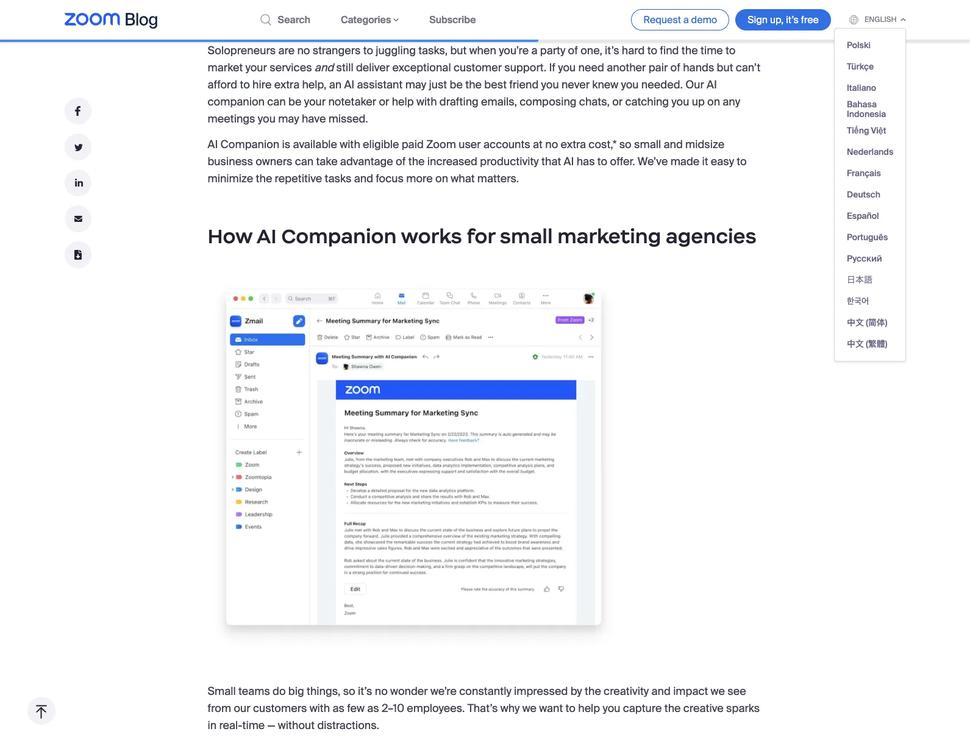 Task type: describe. For each thing, give the bounding box(es) containing it.
composing
[[520, 94, 577, 109]]

cost,*
[[589, 137, 617, 152]]

to inside still deliver exceptional customer support. if you need another pair of hands but can't afford to hire extra help, an ai assistant may just be the best friend you never knew you needed. our ai companion can be your notetaker or help with drafting emails, composing chats, or catching you up on any meetings you may have missed.
[[240, 77, 250, 92]]

but inside still deliver exceptional customer support. if you need another pair of hands but can't afford to hire extra help, an ai assistant may just be the best friend you never knew you needed. our ai companion can be your notetaker or help with drafting emails, composing chats, or catching you up on any meetings you may have missed.
[[717, 60, 733, 75]]

categories
[[341, 13, 391, 26]]

0 vertical spatial a
[[684, 13, 689, 26]]

solopreneurs are no strangers to juggling tasks, but when you're a party of one, it's hard to find the time to market your services
[[208, 43, 736, 75]]

ai up are
[[269, 2, 289, 27]]

how
[[208, 224, 252, 249]]

with inside ai companion is available with eligible paid zoom user accounts at no extra cost,* so small and midsize business owners can take advantage of the increased productivity that ai has to offer. we've made it easy to minimize the repetitive tasks and focus more on what matters.
[[340, 137, 360, 152]]

with inside still deliver exceptional customer support. if you need another pair of hands but can't afford to hire extra help, an ai assistant may just be the best friend you never knew you needed. our ai companion can be your notetaker or help with drafting emails, composing chats, or catching you up on any meetings you may have missed.
[[417, 94, 437, 109]]

the right the by
[[585, 684, 601, 699]]

it's inside solopreneurs are no strangers to juggling tasks, but when you're a party of one, it's hard to find the time to market your services
[[605, 43, 619, 58]]

0 horizontal spatial be
[[289, 94, 302, 109]]

the up more
[[408, 154, 425, 169]]

easy
[[711, 154, 734, 169]]

no inside solopreneurs are no strangers to juggling tasks, but when you're a party of one, it's hard to find the time to market your services
[[297, 43, 310, 58]]

and up help,
[[315, 60, 334, 75]]

creativity
[[604, 684, 649, 699]]

việt
[[871, 125, 886, 136]]

you left up
[[672, 94, 689, 109]]

meetings
[[208, 112, 255, 126]]

tasks,
[[419, 43, 448, 58]]

the up when
[[447, 2, 481, 27]]

we're
[[431, 684, 457, 699]]

bahasa
[[847, 99, 877, 110]]

tasks
[[325, 171, 352, 186]]

español
[[847, 210, 879, 221]]

available
[[293, 137, 337, 152]]

0 horizontal spatial small
[[500, 224, 553, 249]]

chats,
[[579, 94, 610, 109]]

on inside still deliver exceptional customer support. if you need another pair of hands but can't afford to hire extra help, an ai assistant may just be the best friend you never knew you needed. our ai companion can be your notetaker or help with drafting emails, composing chats, or catching you up on any meetings you may have missed.
[[707, 94, 720, 109]]

the inside solopreneurs are no strangers to juggling tasks, but when you're a party of one, it's hard to find the time to market your services
[[682, 43, 698, 58]]

bahasa indonesia link
[[847, 99, 894, 120]]

request
[[644, 13, 681, 26]]

1 vertical spatial for
[[467, 224, 495, 249]]

customers
[[253, 701, 307, 716]]

deutsch
[[847, 189, 881, 200]]

中文 (简体) link
[[847, 312, 888, 334]]

has
[[577, 154, 595, 169]]

of inside solopreneurs are no strangers to juggling tasks, but when you're a party of one, it's hard to find the time to market your services
[[568, 43, 578, 58]]

русский link
[[847, 248, 882, 270]]

creative
[[684, 701, 724, 716]]

you inside small teams do big things, so it's no wonder we're constantly impressed by the creativity and impact we see from our customers with as few as 2–10 employees. that's why we want to help you capture the creative sparks in real-time — without distractions.
[[603, 701, 621, 716]]

paid
[[402, 137, 424, 152]]

extra inside ai companion is available with eligible paid zoom user accounts at no extra cost,* so small and midsize business owners can take advantage of the increased productivity that ai has to offer. we've made it easy to minimize the repetitive tasks and focus more on what matters.
[[561, 137, 586, 152]]

demo
[[691, 13, 717, 26]]

strangers
[[313, 43, 361, 58]]

agencies
[[666, 224, 757, 249]]

companion inside ai companion is available with eligible paid zoom user accounts at no extra cost,* so small and midsize business owners can take advantage of the increased productivity that ai has to offer. we've made it easy to minimize the repetitive tasks and focus more on what matters.
[[221, 137, 279, 152]]

hard
[[622, 43, 645, 58]]

solopreneurs
[[208, 43, 276, 58]]

that
[[542, 154, 561, 169]]

0 horizontal spatial for
[[414, 2, 442, 27]]

request a demo link
[[631, 9, 730, 30]]

repetitive
[[275, 171, 322, 186]]

0 horizontal spatial zoom
[[208, 2, 265, 27]]

small
[[208, 684, 236, 699]]

english
[[865, 15, 897, 24]]

best
[[484, 77, 507, 92]]

small teams do big things, so it's no wonder we're constantly impressed by the creativity and impact we see from our customers with as few as 2–10 employees. that's why we want to help you capture the creative sparks in real-time — without distractions.
[[208, 684, 760, 733]]

türkçe link
[[847, 56, 874, 77]]

in
[[208, 718, 217, 733]]

owners
[[256, 154, 292, 169]]

2–10
[[382, 701, 404, 716]]

see
[[728, 684, 746, 699]]

you down the another
[[621, 77, 639, 92]]

tiếng
[[847, 125, 869, 136]]

midsize
[[686, 137, 725, 152]]

companion for zoom
[[294, 2, 409, 27]]

market
[[208, 60, 243, 75]]

and down advantage
[[354, 171, 373, 186]]

can inside ai companion is available with eligible paid zoom user accounts at no extra cost,* so small and midsize business owners can take advantage of the increased productivity that ai has to offer. we've made it easy to minimize the repetitive tasks and focus more on what matters.
[[295, 154, 314, 169]]

no inside ai companion is available with eligible paid zoom user accounts at no extra cost,* so small and midsize business owners can take advantage of the increased productivity that ai has to offer. we've made it easy to minimize the repetitive tasks and focus more on what matters.
[[545, 137, 558, 152]]

employees.
[[407, 701, 465, 716]]

afford
[[208, 77, 237, 92]]

deutsch link
[[847, 184, 881, 206]]

italiano
[[847, 82, 876, 93]]

increased
[[427, 154, 478, 169]]

so inside small teams do big things, so it's no wonder we're constantly impressed by the creativity and impact we see from our customers with as few as 2–10 employees. that's why we want to help you capture the creative sparks in real-time — without distractions.
[[343, 684, 355, 699]]

日本語 link
[[847, 270, 873, 291]]

português
[[847, 232, 888, 243]]

notetaker
[[328, 94, 376, 109]]

eligible
[[363, 137, 399, 152]]

never
[[562, 77, 590, 92]]

2 or from the left
[[612, 94, 623, 109]]

drafting
[[440, 94, 479, 109]]

0 horizontal spatial we
[[522, 701, 537, 716]]

services
[[270, 60, 312, 75]]

knew
[[592, 77, 619, 92]]

share to email image
[[64, 206, 91, 232]]

if
[[549, 60, 556, 75]]

friend
[[509, 77, 539, 92]]

still
[[336, 60, 354, 75]]

0 vertical spatial we
[[711, 684, 725, 699]]

are
[[278, 43, 295, 58]]

at
[[533, 137, 543, 152]]

the down impact
[[665, 701, 681, 716]]

small inside ai companion is available with eligible paid zoom user accounts at no extra cost,* so small and midsize business owners can take advantage of the increased productivity that ai has to offer. we've made it easy to minimize the repetitive tasks and focus more on what matters.
[[634, 137, 661, 152]]

zoom ai companion for the solopreneur
[[208, 2, 607, 27]]

we've
[[638, 154, 668, 169]]

2 as from the left
[[367, 701, 379, 716]]

2 horizontal spatial it's
[[786, 13, 799, 26]]

nederlands
[[847, 146, 894, 157]]

catching
[[625, 94, 669, 109]]

türkçe
[[847, 61, 874, 72]]

polski
[[847, 40, 871, 50]]

by
[[571, 684, 582, 699]]

you up composing
[[541, 77, 559, 92]]

an
[[329, 77, 342, 92]]

(简体)
[[866, 317, 888, 328]]

english button
[[850, 15, 906, 24]]

when
[[469, 43, 496, 58]]

中文 (繁體)
[[847, 338, 888, 349]]

search
[[278, 13, 310, 26]]

emails,
[[481, 94, 517, 109]]

that's
[[468, 701, 498, 716]]

the inside still deliver exceptional customer support. if you need another pair of hands but can't afford to hire extra help, an ai assistant may just be the best friend you never knew you needed. our ai companion can be your notetaker or help with drafting emails, composing chats, or catching you up on any meetings you may have missed.
[[465, 77, 482, 92]]



Task type: locate. For each thing, give the bounding box(es) containing it.
our
[[686, 77, 704, 92]]

your inside still deliver exceptional customer support. if you need another pair of hands but can't afford to hire extra help, an ai assistant may just be the best friend you never knew you needed. our ai companion can be your notetaker or help with drafting emails, composing chats, or catching you up on any meetings you may have missed.
[[304, 94, 326, 109]]

from
[[208, 701, 231, 716]]

a
[[684, 13, 689, 26], [531, 43, 538, 58]]

you right if
[[558, 60, 576, 75]]

with up advantage
[[340, 137, 360, 152]]

日本語
[[847, 274, 873, 285]]

1 horizontal spatial or
[[612, 94, 623, 109]]

help inside small teams do big things, so it's no wonder we're constantly impressed by the creativity and impact we see from our customers with as few as 2–10 employees. that's why we want to help you capture the creative sparks in real-time — without distractions.
[[578, 701, 600, 716]]

advantage
[[340, 154, 393, 169]]

中文 for 中文 (繁體)
[[847, 338, 864, 349]]

0 horizontal spatial your
[[245, 60, 267, 75]]

share to linkedin image
[[64, 170, 91, 196]]

but inside solopreneurs are no strangers to juggling tasks, but when you're a party of one, it's hard to find the time to market your services
[[450, 43, 467, 58]]

it's up few
[[358, 684, 372, 699]]

zoom ai assistant for marketing image
[[208, 280, 619, 652]]

indonesia
[[847, 108, 886, 119]]

can up the repetitive
[[295, 154, 314, 169]]

it's right one,
[[605, 43, 619, 58]]

1 vertical spatial can
[[295, 154, 314, 169]]

your up hire
[[245, 60, 267, 75]]

can inside still deliver exceptional customer support. if you need another pair of hands but can't afford to hire extra help, an ai assistant may just be the best friend you never knew you needed. our ai companion can be your notetaker or help with drafting emails, composing chats, or catching you up on any meetings you may have missed.
[[267, 94, 286, 109]]

as right few
[[367, 701, 379, 716]]

0 horizontal spatial as
[[333, 701, 345, 716]]

support.
[[505, 60, 547, 75]]

no inside small teams do big things, so it's no wonder we're constantly impressed by the creativity and impact we see from our customers with as few as 2–10 employees. that's why we want to help you capture the creative sparks in real-time — without distractions.
[[375, 684, 388, 699]]

hire
[[253, 77, 272, 92]]

assistant
[[357, 77, 403, 92]]

up
[[692, 94, 705, 109]]

of left one,
[[568, 43, 578, 58]]

on inside ai companion is available with eligible paid zoom user accounts at no extra cost,* so small and midsize business owners can take advantage of the increased productivity that ai has to offer. we've made it easy to minimize the repetitive tasks and focus more on what matters.
[[435, 171, 448, 186]]

2 horizontal spatial of
[[671, 60, 681, 75]]

wonder
[[390, 684, 428, 699]]

2 vertical spatial it's
[[358, 684, 372, 699]]

business
[[208, 154, 253, 169]]

what
[[451, 171, 475, 186]]

a inside solopreneurs are no strangers to juggling tasks, but when you're a party of one, it's hard to find the time to market your services
[[531, 43, 538, 58]]

distractions.
[[317, 718, 379, 733]]

中文 (简体)
[[847, 317, 888, 328]]

1 vertical spatial may
[[278, 112, 299, 126]]

you down hire
[[258, 112, 276, 126]]

you're
[[499, 43, 529, 58]]

of
[[568, 43, 578, 58], [671, 60, 681, 75], [396, 154, 406, 169]]

share to facebook image
[[64, 98, 91, 124]]

time inside solopreneurs are no strangers to juggling tasks, but when you're a party of one, it's hard to find the time to market your services
[[701, 43, 723, 58]]

matters.
[[477, 171, 519, 186]]

but left can't
[[717, 60, 733, 75]]

companion for how
[[281, 224, 397, 249]]

1 vertical spatial so
[[343, 684, 355, 699]]

中文 down 한국어 'link'
[[847, 317, 864, 328]]

small
[[634, 137, 661, 152], [500, 224, 553, 249]]

the down owners
[[256, 171, 272, 186]]

1 horizontal spatial but
[[717, 60, 733, 75]]

no up 2–10
[[375, 684, 388, 699]]

it
[[702, 154, 708, 169]]

1 vertical spatial but
[[717, 60, 733, 75]]

1 horizontal spatial for
[[467, 224, 495, 249]]

1 horizontal spatial may
[[405, 77, 426, 92]]

works
[[401, 224, 462, 249]]

ai up business
[[208, 137, 218, 152]]

italiano bahasa indonesia tiếng việt
[[847, 82, 886, 136]]

on right up
[[707, 94, 720, 109]]

real-
[[219, 718, 242, 733]]

2 vertical spatial companion
[[281, 224, 397, 249]]

1 vertical spatial 中文
[[847, 338, 864, 349]]

no right are
[[297, 43, 310, 58]]

focus
[[376, 171, 404, 186]]

1 horizontal spatial extra
[[561, 137, 586, 152]]

0 horizontal spatial time
[[242, 718, 265, 733]]

companion
[[294, 2, 409, 27], [221, 137, 279, 152], [281, 224, 397, 249]]

1 vertical spatial no
[[545, 137, 558, 152]]

1 horizontal spatial of
[[568, 43, 578, 58]]

italiano link
[[847, 77, 876, 99]]

subscribe link
[[430, 13, 476, 26]]

your down help,
[[304, 94, 326, 109]]

help,
[[302, 77, 327, 92]]

made
[[671, 154, 700, 169]]

for
[[414, 2, 442, 27], [467, 224, 495, 249]]

pair
[[649, 60, 668, 75]]

on
[[707, 94, 720, 109], [435, 171, 448, 186]]

1 horizontal spatial can
[[295, 154, 314, 169]]

1 vertical spatial companion
[[221, 137, 279, 152]]

offer.
[[610, 154, 635, 169]]

1 horizontal spatial your
[[304, 94, 326, 109]]

1 vertical spatial with
[[340, 137, 360, 152]]

русский
[[847, 253, 882, 264]]

1 as from the left
[[333, 701, 345, 716]]

中文 (繁體) link
[[847, 334, 888, 355]]

customer
[[454, 60, 502, 75]]

0 vertical spatial for
[[414, 2, 442, 27]]

find
[[660, 43, 679, 58]]

0 horizontal spatial extra
[[274, 77, 300, 92]]

中文 left '(繁體)' at the right top of the page
[[847, 338, 864, 349]]

your
[[245, 60, 267, 75], [304, 94, 326, 109]]

1 vertical spatial on
[[435, 171, 448, 186]]

for up tasks,
[[414, 2, 442, 27]]

2 vertical spatial no
[[375, 684, 388, 699]]

or down assistant at the top of page
[[379, 94, 389, 109]]

0 vertical spatial can
[[267, 94, 286, 109]]

it's inside small teams do big things, so it's no wonder we're constantly impressed by the creativity and impact we see from our customers with as few as 2–10 employees. that's why we want to help you capture the creative sparks in real-time — without distractions.
[[358, 684, 372, 699]]

0 vertical spatial so
[[619, 137, 632, 152]]

0 vertical spatial on
[[707, 94, 720, 109]]

0 vertical spatial companion
[[294, 2, 409, 27]]

we right why at the right of the page
[[522, 701, 537, 716]]

to inside small teams do big things, so it's no wonder we're constantly impressed by the creativity and impact we see from our customers with as few as 2–10 employees. that's why we want to help you capture the creative sparks in real-time — without distractions.
[[566, 701, 576, 716]]

0 vertical spatial small
[[634, 137, 661, 152]]

how ai companion works for small marketing agencies
[[208, 224, 757, 249]]

1 horizontal spatial as
[[367, 701, 379, 716]]

can't
[[736, 60, 761, 75]]

0 vertical spatial time
[[701, 43, 723, 58]]

and up the made
[[664, 137, 683, 152]]

0 vertical spatial zoom
[[208, 2, 265, 27]]

1 vertical spatial of
[[671, 60, 681, 75]]

2 horizontal spatial with
[[417, 94, 437, 109]]

but left when
[[450, 43, 467, 58]]

0 vertical spatial your
[[245, 60, 267, 75]]

português link
[[847, 227, 888, 248]]

0 horizontal spatial it's
[[358, 684, 372, 699]]

0 vertical spatial extra
[[274, 77, 300, 92]]

zoom up the "solopreneurs"
[[208, 2, 265, 27]]

ai right how
[[257, 224, 277, 249]]

we left see
[[711, 684, 725, 699]]

help down assistant at the top of page
[[392, 94, 414, 109]]

companion up business
[[221, 137, 279, 152]]

of up focus
[[396, 154, 406, 169]]

the up hands
[[682, 43, 698, 58]]

a left party
[[531, 43, 538, 58]]

as left few
[[333, 701, 345, 716]]

0 horizontal spatial help
[[392, 94, 414, 109]]

0 horizontal spatial on
[[435, 171, 448, 186]]

0 horizontal spatial of
[[396, 154, 406, 169]]

中文
[[847, 317, 864, 328], [847, 338, 864, 349]]

is
[[282, 137, 290, 152]]

with inside small teams do big things, so it's no wonder we're constantly impressed by the creativity and impact we see from our customers with as few as 2–10 employees. that's why we want to help you capture the creative sparks in real-time — without distractions.
[[310, 701, 330, 716]]

(繁體)
[[866, 338, 888, 349]]

0 horizontal spatial but
[[450, 43, 467, 58]]

sparks
[[726, 701, 760, 716]]

2 中文 from the top
[[847, 338, 864, 349]]

impressed
[[514, 684, 568, 699]]

companion down the tasks
[[281, 224, 397, 249]]

中文 for 中文 (简体)
[[847, 317, 864, 328]]

1 vertical spatial zoom
[[426, 137, 456, 152]]

1 中文 from the top
[[847, 317, 864, 328]]

on down increased on the top left of the page
[[435, 171, 448, 186]]

0 horizontal spatial may
[[278, 112, 299, 126]]

be down 'services'
[[289, 94, 302, 109]]

extra up has
[[561, 137, 586, 152]]

categories button
[[341, 13, 399, 26]]

for right works
[[467, 224, 495, 249]]

0 vertical spatial help
[[392, 94, 414, 109]]

of inside ai companion is available with eligible paid zoom user accounts at no extra cost,* so small and midsize business owners can take advantage of the increased productivity that ai has to offer. we've made it easy to minimize the repetitive tasks and focus more on what matters.
[[396, 154, 406, 169]]

1 horizontal spatial time
[[701, 43, 723, 58]]

1 vertical spatial help
[[578, 701, 600, 716]]

request a demo
[[644, 13, 717, 26]]

0 horizontal spatial a
[[531, 43, 538, 58]]

ai right our on the top right of page
[[707, 77, 717, 92]]

minimize
[[208, 171, 253, 186]]

have
[[302, 112, 326, 126]]

user
[[459, 137, 481, 152]]

extra down 'services'
[[274, 77, 300, 92]]

1 horizontal spatial no
[[375, 684, 388, 699]]

or down knew
[[612, 94, 623, 109]]

why
[[501, 701, 520, 716]]

a left the demo
[[684, 13, 689, 26]]

1 vertical spatial we
[[522, 701, 537, 716]]

can down hire
[[267, 94, 286, 109]]

no
[[297, 43, 310, 58], [545, 137, 558, 152], [375, 684, 388, 699]]

companion up strangers at the top left
[[294, 2, 409, 27]]

2 vertical spatial with
[[310, 701, 330, 716]]

no right at
[[545, 137, 558, 152]]

0 vertical spatial but
[[450, 43, 467, 58]]

ai left has
[[564, 154, 574, 169]]

another
[[607, 60, 646, 75]]

your inside solopreneurs are no strangers to juggling tasks, but when you're a party of one, it's hard to find the time to market your services
[[245, 60, 267, 75]]

up,
[[770, 13, 784, 26]]

1 vertical spatial extra
[[561, 137, 586, 152]]

0 vertical spatial it's
[[786, 13, 799, 26]]

we
[[711, 684, 725, 699], [522, 701, 537, 716]]

one,
[[581, 43, 602, 58]]

of right pair at the right of page
[[671, 60, 681, 75]]

extra inside still deliver exceptional customer support. if you need another pair of hands but can't afford to hire extra help, an ai assistant may just be the best friend you never knew you needed. our ai companion can be your notetaker or help with drafting emails, composing chats, or catching you up on any meetings you may have missed.
[[274, 77, 300, 92]]

juggling
[[376, 43, 416, 58]]

time up hands
[[701, 43, 723, 58]]

1 vertical spatial your
[[304, 94, 326, 109]]

be up drafting
[[450, 77, 463, 92]]

0 vertical spatial be
[[450, 77, 463, 92]]

0 vertical spatial with
[[417, 94, 437, 109]]

français
[[847, 168, 881, 179]]

hands
[[683, 60, 714, 75]]

1 horizontal spatial a
[[684, 13, 689, 26]]

nederlands link
[[847, 141, 894, 163]]

needed.
[[641, 77, 683, 92]]

so up few
[[343, 684, 355, 699]]

may left have
[[278, 112, 299, 126]]

time left —
[[242, 718, 265, 733]]

1 horizontal spatial with
[[340, 137, 360, 152]]

so inside ai companion is available with eligible paid zoom user accounts at no extra cost,* so small and midsize business owners can take advantage of the increased productivity that ai has to offer. we've made it easy to minimize the repetitive tasks and focus more on what matters.
[[619, 137, 632, 152]]

1 or from the left
[[379, 94, 389, 109]]

1 horizontal spatial on
[[707, 94, 720, 109]]

exceptional
[[392, 60, 451, 75]]

and up capture
[[652, 684, 671, 699]]

or
[[379, 94, 389, 109], [612, 94, 623, 109]]

1 vertical spatial time
[[242, 718, 265, 733]]

few
[[347, 701, 365, 716]]

1 horizontal spatial zoom
[[426, 137, 456, 152]]

0 horizontal spatial or
[[379, 94, 389, 109]]

time inside small teams do big things, so it's no wonder we're constantly impressed by the creativity and impact we see from our customers with as few as 2–10 employees. that's why we want to help you capture the creative sparks in real-time — without distractions.
[[242, 718, 265, 733]]

may down exceptional at the top of page
[[405, 77, 426, 92]]

of inside still deliver exceptional customer support. if you need another pair of hands but can't afford to hire extra help, an ai assistant may just be the best friend you never knew you needed. our ai companion can be your notetaker or help with drafting emails, composing chats, or catching you up on any meetings you may have missed.
[[671, 60, 681, 75]]

party
[[540, 43, 566, 58]]

0 vertical spatial no
[[297, 43, 310, 58]]

the down customer
[[465, 77, 482, 92]]

0 horizontal spatial no
[[297, 43, 310, 58]]

share to twitter image
[[64, 134, 91, 160]]

1 horizontal spatial be
[[450, 77, 463, 92]]

1 vertical spatial a
[[531, 43, 538, 58]]

1 horizontal spatial we
[[711, 684, 725, 699]]

1 vertical spatial be
[[289, 94, 302, 109]]

ai right 'an'
[[344, 77, 355, 92]]

1 horizontal spatial small
[[634, 137, 661, 152]]

help down the by
[[578, 701, 600, 716]]

—
[[267, 718, 275, 733]]

search link
[[261, 13, 310, 26]]

marketing
[[558, 224, 661, 249]]

0 vertical spatial of
[[568, 43, 578, 58]]

you down creativity
[[603, 701, 621, 716]]

1 horizontal spatial help
[[578, 701, 600, 716]]

español link
[[847, 206, 879, 227]]

0 horizontal spatial so
[[343, 684, 355, 699]]

and inside small teams do big things, so it's no wonder we're constantly impressed by the creativity and impact we see from our customers with as few as 2–10 employees. that's why we want to help you capture the creative sparks in real-time — without distractions.
[[652, 684, 671, 699]]

with down just
[[417, 94, 437, 109]]

0 horizontal spatial with
[[310, 701, 330, 716]]

it's right up,
[[786, 13, 799, 26]]

help inside still deliver exceptional customer support. if you need another pair of hands but can't afford to hire extra help, an ai assistant may just be the best friend you never knew you needed. our ai companion can be your notetaker or help with drafting emails, composing chats, or catching you up on any meetings you may have missed.
[[392, 94, 414, 109]]

zoom inside ai companion is available with eligible paid zoom user accounts at no extra cost,* so small and midsize business owners can take advantage of the increased productivity that ai has to offer. we've made it easy to minimize the repetitive tasks and focus more on what matters.
[[426, 137, 456, 152]]

zoom up increased on the top left of the page
[[426, 137, 456, 152]]

1 vertical spatial it's
[[605, 43, 619, 58]]

sign up, it's free link
[[736, 9, 831, 30]]

2 vertical spatial of
[[396, 154, 406, 169]]

français link
[[847, 163, 881, 184]]

with down 'things,'
[[310, 701, 330, 716]]

0 vertical spatial 中文
[[847, 317, 864, 328]]

and
[[315, 60, 334, 75], [664, 137, 683, 152], [354, 171, 373, 186], [652, 684, 671, 699]]

1 horizontal spatial it's
[[605, 43, 619, 58]]

2 horizontal spatial no
[[545, 137, 558, 152]]

tiếng việt link
[[847, 120, 886, 141]]

0 vertical spatial may
[[405, 77, 426, 92]]

1 horizontal spatial so
[[619, 137, 632, 152]]

still deliver exceptional customer support. if you need another pair of hands but can't afford to hire extra help, an ai assistant may just be the best friend you never knew you needed. our ai companion can be your notetaker or help with drafting emails, composing chats, or catching you up on any meetings you may have missed.
[[208, 60, 761, 126]]

1 vertical spatial small
[[500, 224, 553, 249]]

so up offer.
[[619, 137, 632, 152]]

0 horizontal spatial can
[[267, 94, 286, 109]]



Task type: vqa. For each thing, say whether or not it's contained in the screenshot.
market
yes



